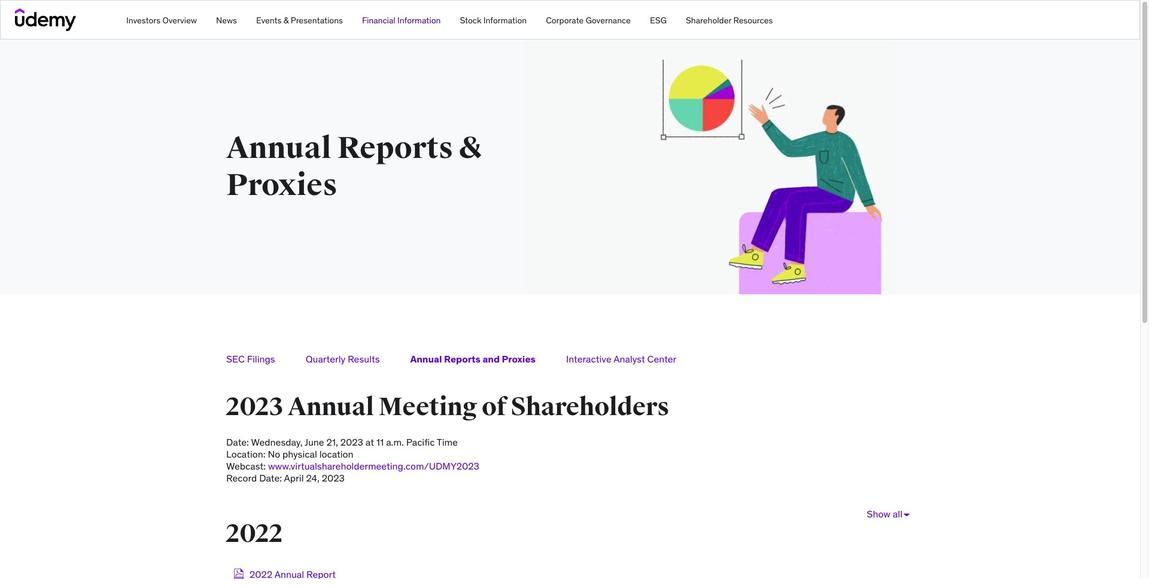 Task type: vqa. For each thing, say whether or not it's contained in the screenshot.
the bottommost to
no



Task type: describe. For each thing, give the bounding box(es) containing it.
reports for and
[[444, 353, 481, 365]]

financial information
[[362, 15, 441, 26]]

quarterly
[[306, 353, 346, 365]]

results
[[348, 353, 380, 365]]

location:
[[226, 449, 266, 461]]

reports for &
[[338, 130, 454, 167]]

sec
[[226, 353, 245, 365]]

news link
[[216, 9, 238, 38]]

investors
[[126, 15, 161, 26]]

0 vertical spatial 2023
[[226, 392, 283, 423]]

sec filings
[[226, 353, 275, 365]]

time
[[437, 437, 458, 449]]

udemy image
[[15, 8, 76, 31]]

esg link
[[650, 9, 668, 38]]

corporate
[[546, 15, 584, 26]]

events & presentations link
[[256, 9, 344, 38]]

annual for annual reports and proxies
[[411, 353, 442, 365]]

of
[[482, 392, 507, 423]]

presentations
[[291, 15, 343, 26]]

corporate governance
[[546, 15, 631, 26]]

2 vertical spatial annual
[[288, 392, 374, 423]]

show all
[[867, 509, 903, 520]]

corporate governance link
[[546, 9, 632, 38]]

center
[[648, 353, 677, 365]]

events & presentations
[[256, 15, 343, 26]]

shareholder resources link
[[686, 9, 774, 38]]

sec filings link
[[226, 347, 284, 371]]

stock information
[[460, 15, 527, 26]]

information for stock information
[[484, 15, 527, 26]]

investors overview link
[[126, 9, 198, 38]]

0 vertical spatial date:
[[226, 437, 249, 449]]

interactive analyst center
[[567, 353, 677, 365]]

analyst
[[614, 353, 645, 365]]

governance
[[586, 15, 631, 26]]

events
[[256, 15, 282, 26]]

annual reports and proxies link
[[402, 347, 545, 371]]

stock
[[460, 15, 482, 26]]

filings
[[247, 353, 275, 365]]

show all link
[[226, 509, 915, 520]]

record
[[226, 473, 257, 485]]

annual reports & proxies
[[226, 130, 482, 204]]

and
[[483, 353, 500, 365]]

www.virtualshareholdermeeting.com/udmy2023 link
[[268, 461, 480, 473]]

11
[[377, 437, 384, 449]]

news
[[216, 15, 237, 26]]

2022
[[226, 519, 283, 550]]

interactive analyst center link
[[558, 347, 686, 371]]

information for financial information
[[398, 15, 441, 26]]



Task type: locate. For each thing, give the bounding box(es) containing it.
date: left april
[[259, 473, 282, 485]]

&
[[284, 15, 289, 26], [459, 130, 482, 167]]

21,
[[327, 437, 338, 449]]

reports inside annual reports & proxies
[[338, 130, 454, 167]]

1 horizontal spatial information
[[484, 15, 527, 26]]

annual for annual reports & proxies
[[226, 130, 332, 167]]

1 horizontal spatial date:
[[259, 473, 282, 485]]

overview
[[163, 15, 197, 26]]

1 information from the left
[[398, 15, 441, 26]]

1 vertical spatial date:
[[259, 473, 282, 485]]

2023
[[226, 392, 283, 423], [341, 437, 364, 449], [322, 473, 345, 485]]

2023 left the at
[[341, 437, 364, 449]]

investors overview
[[126, 15, 197, 26]]

resources
[[734, 15, 773, 26]]

meeting
[[379, 392, 478, 423]]

april
[[284, 473, 304, 485]]

& inside annual reports & proxies
[[459, 130, 482, 167]]

financial
[[362, 15, 396, 26]]

0 vertical spatial reports
[[338, 130, 454, 167]]

interactive
[[567, 353, 612, 365]]

quarterly results link
[[297, 347, 389, 371]]

wednesday,
[[251, 437, 303, 449]]

0 horizontal spatial date:
[[226, 437, 249, 449]]

1 horizontal spatial proxies
[[502, 353, 536, 365]]

a.m.
[[386, 437, 404, 449]]

2023 right 24,
[[322, 473, 345, 485]]

0 horizontal spatial &
[[284, 15, 289, 26]]

information inside 'link'
[[398, 15, 441, 26]]

esg
[[650, 15, 667, 26]]

2023 up wednesday,
[[226, 392, 283, 423]]

1 vertical spatial 2023
[[341, 437, 364, 449]]

1 vertical spatial proxies
[[502, 353, 536, 365]]

date: wednesday, june 21, 2023 at 11 a.m. pacific time location: no physical location webcast: www.virtualshareholdermeeting.com/udmy2023 record date: april 24, 2023
[[226, 437, 480, 485]]

1 horizontal spatial &
[[459, 130, 482, 167]]

information right financial
[[398, 15, 441, 26]]

1 vertical spatial annual
[[411, 353, 442, 365]]

2 vertical spatial 2023
[[322, 473, 345, 485]]

2 information from the left
[[484, 15, 527, 26]]

annual inside annual reports & proxies
[[226, 130, 332, 167]]

shareholder
[[686, 15, 732, 26]]

proxies
[[226, 167, 338, 204], [502, 353, 536, 365]]

0 vertical spatial annual
[[226, 130, 332, 167]]

2023 annual meeting of shareholders
[[226, 392, 670, 423]]

financial information link
[[362, 9, 442, 38]]

no
[[268, 449, 280, 461]]

annual reports and proxies
[[411, 353, 536, 365]]

location
[[320, 449, 354, 461]]

proxies inside annual reports & proxies
[[226, 167, 338, 204]]

24,
[[306, 473, 320, 485]]

date:
[[226, 437, 249, 449], [259, 473, 282, 485]]

webcast:
[[226, 461, 266, 473]]

0 horizontal spatial information
[[398, 15, 441, 26]]

www.virtualshareholdermeeting.com/udmy2023
[[268, 461, 480, 473]]

at
[[366, 437, 374, 449]]

proxies for annual reports and proxies
[[502, 353, 536, 365]]

reports
[[338, 130, 454, 167], [444, 353, 481, 365]]

proxies for annual reports & proxies
[[226, 167, 338, 204]]

june
[[305, 437, 324, 449]]

all
[[894, 509, 903, 520]]

shareholders
[[511, 392, 670, 423]]

information right stock
[[484, 15, 527, 26]]

1 vertical spatial &
[[459, 130, 482, 167]]

0 horizontal spatial proxies
[[226, 167, 338, 204]]

date: up "webcast:"
[[226, 437, 249, 449]]

quarterly results
[[306, 353, 380, 365]]

0 vertical spatial proxies
[[226, 167, 338, 204]]

1 vertical spatial reports
[[444, 353, 481, 365]]

stock information link
[[460, 9, 528, 38]]

information
[[398, 15, 441, 26], [484, 15, 527, 26]]

0 vertical spatial &
[[284, 15, 289, 26]]

pacific
[[407, 437, 435, 449]]

show
[[867, 509, 891, 520]]

annual
[[226, 130, 332, 167], [411, 353, 442, 365], [288, 392, 374, 423]]

shareholder resources
[[686, 15, 773, 26]]

physical
[[283, 449, 317, 461]]



